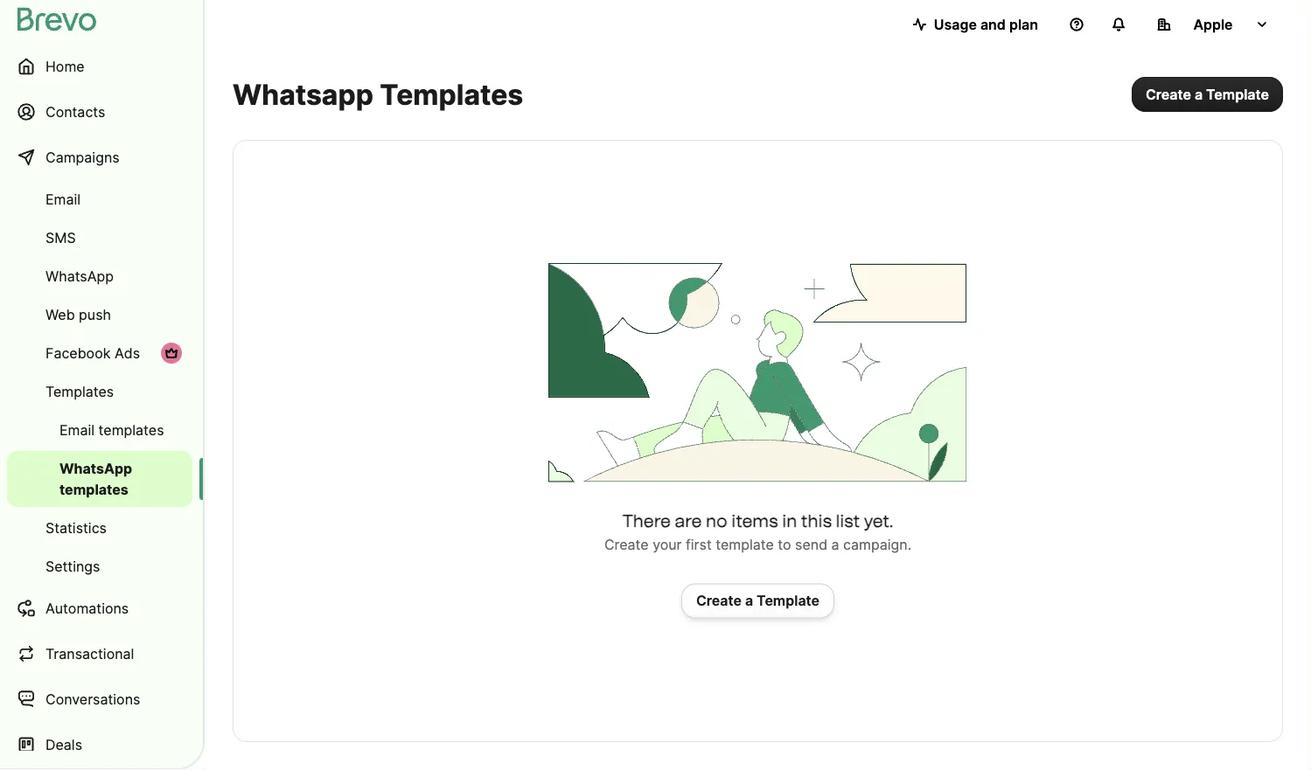 Task type: describe. For each thing, give the bounding box(es) containing it.
email link
[[7, 182, 192, 217]]

create for the leftmost 'create a template' button
[[696, 593, 742, 610]]

there are no items in this list yet. create your first template to send a campaign.
[[604, 510, 912, 554]]

facebook ads
[[45, 345, 140, 362]]

settings link
[[7, 549, 192, 584]]

web push link
[[7, 297, 192, 332]]

apple button
[[1143, 7, 1283, 42]]

whatsapp templates
[[233, 77, 523, 111]]

first
[[686, 537, 712, 554]]

0 vertical spatial create a template button
[[1132, 77, 1283, 112]]

email for email templates
[[59, 422, 95, 439]]

push
[[79, 306, 111, 323]]

email templates
[[59, 422, 164, 439]]

your
[[653, 537, 682, 554]]

whatsapp templates
[[59, 460, 132, 498]]

facebook ads link
[[7, 336, 192, 371]]

1 vertical spatial templates
[[45, 383, 114, 400]]

create for the topmost 'create a template' button
[[1146, 86, 1191, 103]]

settings
[[45, 558, 100, 575]]

template
[[716, 537, 774, 554]]

automations
[[45, 600, 129, 617]]

whatsapp templates link
[[7, 451, 192, 507]]

template for the leftmost 'create a template' button
[[757, 593, 820, 610]]

web
[[45, 306, 75, 323]]

items
[[732, 510, 778, 531]]

deals link
[[7, 724, 192, 766]]

there
[[622, 510, 671, 531]]

whatsapp link
[[7, 259, 192, 294]]

apple
[[1194, 16, 1233, 33]]

campaigns link
[[7, 136, 192, 178]]

templates for whatsapp templates
[[59, 481, 128, 498]]

yet.
[[864, 510, 894, 531]]

send
[[795, 537, 828, 554]]

sms
[[45, 229, 76, 246]]

templates link
[[7, 374, 192, 409]]

statistics
[[45, 520, 107, 537]]

in
[[782, 510, 797, 531]]

usage and plan button
[[899, 7, 1052, 42]]

usage
[[934, 16, 977, 33]]

1 horizontal spatial templates
[[380, 77, 523, 111]]

transactional link
[[7, 633, 192, 675]]

list
[[836, 510, 860, 531]]

no
[[706, 510, 728, 531]]



Task type: vqa. For each thing, say whether or not it's contained in the screenshot.
joins
no



Task type: locate. For each thing, give the bounding box(es) containing it.
1 vertical spatial a
[[832, 537, 839, 554]]

2 vertical spatial create
[[696, 593, 742, 610]]

templates up statistics link
[[59, 481, 128, 498]]

whatsapp down email templates link
[[59, 460, 132, 477]]

create a template for the leftmost 'create a template' button
[[696, 593, 820, 610]]

2 horizontal spatial create
[[1146, 86, 1191, 103]]

0 horizontal spatial templates
[[45, 383, 114, 400]]

1 horizontal spatial create a template
[[1146, 86, 1269, 103]]

1 vertical spatial email
[[59, 422, 95, 439]]

create a template button down template
[[681, 584, 835, 619]]

0 vertical spatial templates
[[380, 77, 523, 111]]

a inside there are no items in this list yet. create your first template to send a campaign.
[[832, 537, 839, 554]]

template
[[1206, 86, 1269, 103], [757, 593, 820, 610]]

0 vertical spatial a
[[1195, 86, 1203, 103]]

1 vertical spatial whatsapp
[[59, 460, 132, 477]]

1 horizontal spatial create
[[696, 593, 742, 610]]

create
[[1146, 86, 1191, 103], [604, 537, 649, 554], [696, 593, 742, 610]]

email
[[45, 191, 81, 208], [59, 422, 95, 439]]

home
[[45, 58, 85, 75]]

0 horizontal spatial create a template
[[696, 593, 820, 610]]

template for the topmost 'create a template' button
[[1206, 86, 1269, 103]]

0 horizontal spatial a
[[745, 593, 753, 610]]

contacts
[[45, 103, 105, 120]]

create down apple button
[[1146, 86, 1191, 103]]

transactional
[[45, 646, 134, 663]]

conversations
[[45, 691, 140, 708]]

sms link
[[7, 220, 192, 255]]

conversations link
[[7, 679, 192, 721]]

1 vertical spatial create
[[604, 537, 649, 554]]

whatsapp
[[45, 268, 114, 285], [59, 460, 132, 477]]

deals
[[45, 737, 82, 754]]

create a template button
[[1132, 77, 1283, 112], [681, 584, 835, 619]]

0 vertical spatial templates
[[98, 422, 164, 439]]

0 horizontal spatial create a template button
[[681, 584, 835, 619]]

a for the topmost 'create a template' button
[[1195, 86, 1203, 103]]

templates
[[380, 77, 523, 111], [45, 383, 114, 400]]

contacts link
[[7, 91, 192, 133]]

1 vertical spatial create a template button
[[681, 584, 835, 619]]

templates for email templates
[[98, 422, 164, 439]]

email up the sms
[[45, 191, 81, 208]]

whatsapp for whatsapp templates
[[59, 460, 132, 477]]

create a template for the topmost 'create a template' button
[[1146, 86, 1269, 103]]

a down template
[[745, 593, 753, 610]]

0 horizontal spatial create
[[604, 537, 649, 554]]

1 vertical spatial create a template
[[696, 593, 820, 610]]

and
[[981, 16, 1006, 33]]

1 vertical spatial template
[[757, 593, 820, 610]]

a down apple button
[[1195, 86, 1203, 103]]

email templates link
[[7, 413, 192, 448]]

create a template down template
[[696, 593, 820, 610]]

1 horizontal spatial create a template button
[[1132, 77, 1283, 112]]

a
[[1195, 86, 1203, 103], [832, 537, 839, 554], [745, 593, 753, 610]]

create down there
[[604, 537, 649, 554]]

1 horizontal spatial a
[[832, 537, 839, 554]]

0 vertical spatial email
[[45, 191, 81, 208]]

0 horizontal spatial template
[[757, 593, 820, 610]]

plan
[[1009, 16, 1038, 33]]

template down to
[[757, 593, 820, 610]]

templates inside whatsapp templates
[[59, 481, 128, 498]]

campaigns
[[45, 149, 120, 166]]

0 vertical spatial whatsapp
[[45, 268, 114, 285]]

create a template
[[1146, 86, 1269, 103], [696, 593, 820, 610]]

0 vertical spatial create
[[1146, 86, 1191, 103]]

0 vertical spatial template
[[1206, 86, 1269, 103]]

this
[[801, 510, 832, 531]]

to
[[778, 537, 791, 554]]

create a template button down apple button
[[1132, 77, 1283, 112]]

create inside there are no items in this list yet. create your first template to send a campaign.
[[604, 537, 649, 554]]

template down apple button
[[1206, 86, 1269, 103]]

facebook
[[45, 345, 111, 362]]

create a template down apple button
[[1146, 86, 1269, 103]]

a for the leftmost 'create a template' button
[[745, 593, 753, 610]]

email for email
[[45, 191, 81, 208]]

create down first
[[696, 593, 742, 610]]

2 horizontal spatial a
[[1195, 86, 1203, 103]]

campaign.
[[843, 537, 912, 554]]

0 vertical spatial create a template
[[1146, 86, 1269, 103]]

whatsapp inside 'link'
[[45, 268, 114, 285]]

left___rvooi image
[[164, 346, 178, 360]]

templates
[[98, 422, 164, 439], [59, 481, 128, 498]]

usage and plan
[[934, 16, 1038, 33]]

templates down templates link
[[98, 422, 164, 439]]

whatsapp up web push
[[45, 268, 114, 285]]

a right send
[[832, 537, 839, 554]]

1 vertical spatial templates
[[59, 481, 128, 498]]

web push
[[45, 306, 111, 323]]

ads
[[115, 345, 140, 362]]

2 vertical spatial a
[[745, 593, 753, 610]]

email down templates link
[[59, 422, 95, 439]]

home link
[[7, 45, 192, 87]]

whatsapp for whatsapp
[[45, 268, 114, 285]]

are
[[675, 510, 702, 531]]

statistics link
[[7, 511, 192, 546]]

automations link
[[7, 588, 192, 630]]

whatsapp
[[233, 77, 373, 111]]

1 horizontal spatial template
[[1206, 86, 1269, 103]]



